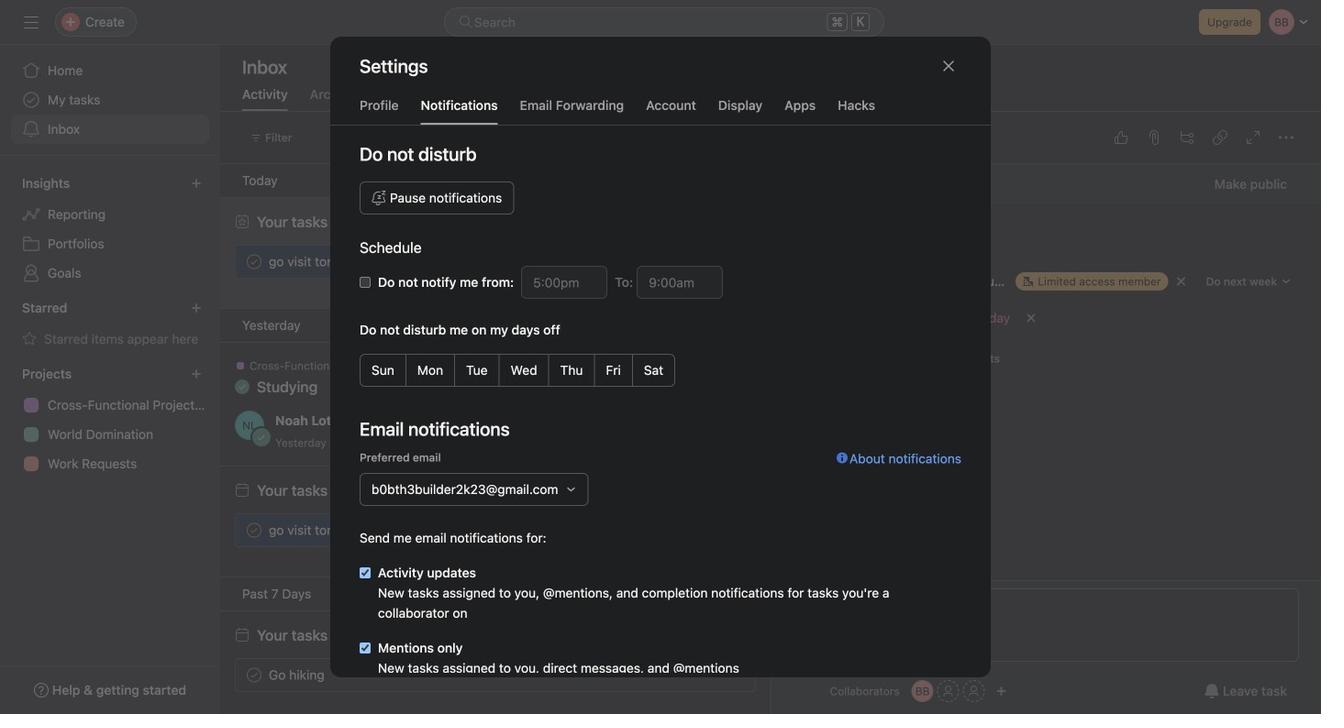 Task type: vqa. For each thing, say whether or not it's contained in the screenshot.
option
yes



Task type: describe. For each thing, give the bounding box(es) containing it.
insights element
[[0, 167, 220, 292]]

1 horizontal spatial add or remove collaborators image
[[996, 686, 1007, 697]]

go visit tomy dialog
[[771, 112, 1321, 715]]

0 horizontal spatial open user profile image
[[235, 411, 264, 440]]

1 vertical spatial open user profile image
[[793, 589, 823, 618]]

global element
[[0, 45, 220, 155]]

mark complete image
[[243, 251, 265, 273]]

0 horizontal spatial add or remove collaborators image
[[912, 681, 934, 703]]

close this dialog image
[[941, 59, 956, 73]]

mark complete checkbox for "your tasks for mar 20, task" element
[[243, 520, 265, 542]]

Task Name text field
[[780, 216, 1299, 258]]

clear due date image
[[1026, 313, 1037, 324]]

full screen image
[[1246, 130, 1261, 145]]



Task type: locate. For each thing, give the bounding box(es) containing it.
1 vertical spatial mark complete checkbox
[[243, 520, 265, 542]]

copy task link image
[[1213, 130, 1228, 145]]

your tasks for mar 20, task element
[[257, 482, 402, 500]]

0 likes. click to like this task image
[[1114, 130, 1129, 145]]

1 mark complete checkbox from the top
[[243, 251, 265, 273]]

mark complete checkbox down your tasks for today, task element
[[243, 251, 265, 273]]

settings tab list
[[330, 95, 991, 126]]

0 vertical spatial open user profile image
[[235, 411, 264, 440]]

your tasks for mar 15, task element
[[257, 627, 400, 645]]

mark complete checkbox down your tasks for mar 15, task "element"
[[243, 665, 265, 687]]

mark complete image down your tasks for mar 15, task "element"
[[243, 665, 265, 687]]

remove assignee image
[[1176, 276, 1187, 287]]

add subtask image
[[1180, 130, 1195, 145]]

3 mark complete checkbox from the top
[[243, 665, 265, 687]]

main content
[[771, 164, 1321, 715]]

mark complete image down "your tasks for mar 20, task" element
[[243, 520, 265, 542]]

open user profile image
[[235, 411, 264, 440], [793, 589, 823, 618]]

Mark complete checkbox
[[243, 251, 265, 273], [243, 520, 265, 542], [243, 665, 265, 687]]

2 vertical spatial mark complete checkbox
[[243, 665, 265, 687]]

mark complete checkbox for your tasks for today, task element
[[243, 251, 265, 273]]

2 mark complete image from the top
[[243, 665, 265, 687]]

add or remove collaborators image
[[912, 681, 934, 703], [996, 686, 1007, 697]]

mark complete checkbox down "your tasks for mar 20, task" element
[[243, 520, 265, 542]]

starred element
[[0, 292, 220, 358]]

dialog
[[330, 37, 991, 715]]

mark complete image
[[243, 520, 265, 542], [243, 665, 265, 687]]

None checkbox
[[360, 277, 371, 288], [360, 643, 371, 654], [360, 277, 371, 288], [360, 643, 371, 654]]

1 horizontal spatial open user profile image
[[793, 589, 823, 618]]

1 vertical spatial mark complete image
[[243, 665, 265, 687]]

hide sidebar image
[[24, 15, 39, 29]]

2 mark complete checkbox from the top
[[243, 520, 265, 542]]

None text field
[[521, 266, 608, 299]]

projects element
[[0, 358, 220, 483]]

your tasks for today, task element
[[257, 213, 393, 231]]

None checkbox
[[360, 568, 371, 579]]

0 vertical spatial mark complete image
[[243, 520, 265, 542]]

1 mark complete image from the top
[[243, 520, 265, 542]]

mark complete image for 'mark complete' "checkbox" associated with "your tasks for mar 20, task" element
[[243, 520, 265, 542]]

mark complete image for third 'mark complete' "checkbox" from the top
[[243, 665, 265, 687]]

None text field
[[637, 266, 723, 299]]

0 vertical spatial mark complete checkbox
[[243, 251, 265, 273]]



